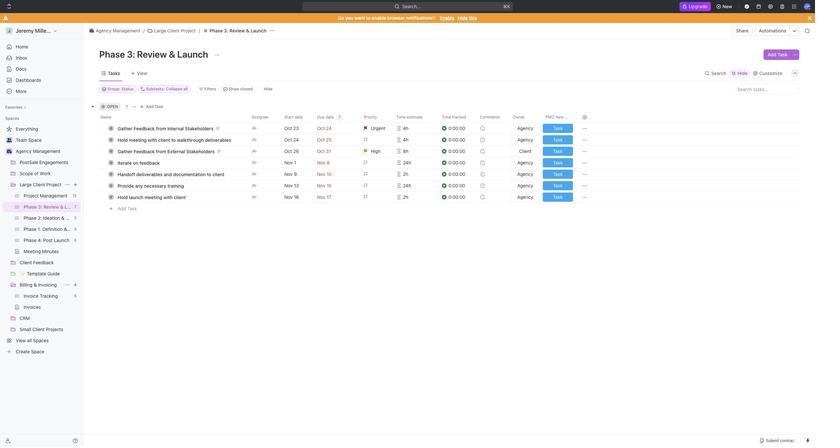 Task type: describe. For each thing, give the bounding box(es) containing it.
gather feedback from external stakeholders link
[[116, 147, 246, 156]]

hold launch meeting with client
[[118, 194, 186, 200]]

everything link
[[3, 124, 79, 134]]

status
[[121, 87, 134, 91]]

0 vertical spatial large
[[154, 28, 166, 33]]

small client projects link
[[20, 324, 79, 335]]

favorites button
[[3, 104, 29, 111]]

estimate
[[407, 115, 423, 120]]

4h button for 1st agency dropdown button
[[393, 123, 438, 134]]

hold meeting with client to walkthrough deliverables link
[[116, 135, 246, 145]]

time for time tracked
[[442, 115, 451, 120]]

1 vertical spatial meeting
[[145, 194, 162, 200]]

0 horizontal spatial spaces
[[5, 116, 19, 121]]

inbox link
[[3, 53, 81, 63]]

postsale engagements link
[[20, 157, 79, 168]]

feedback for external
[[134, 149, 155, 154]]

0 horizontal spatial project
[[24, 193, 39, 199]]

agency button for training
[[509, 180, 542, 192]]

meeting minutes link
[[24, 246, 79, 257]]

urgent
[[371, 126, 385, 131]]

4h for client's agency dropdown button's 4h "dropdown button"
[[403, 137, 409, 143]]

scope of work link
[[20, 168, 79, 179]]

view for view all spaces
[[16, 338, 26, 343]]

comments
[[480, 115, 500, 120]]

hide inside button
[[264, 87, 273, 91]]

phase 4: post launch link
[[24, 235, 72, 246]]

2 vertical spatial add task button
[[115, 205, 140, 213]]

owner button
[[509, 112, 542, 123]]

hold meeting with client to walkthrough deliverables
[[118, 137, 231, 143]]

0:00:00 button for hold meeting with client to walkthrough deliverables
[[442, 134, 476, 146]]

Search tasks... text field
[[734, 84, 799, 94]]

search
[[711, 70, 727, 76]]

from for external
[[156, 149, 166, 154]]

stakeholders for gather feedback from internal stakeholders
[[185, 126, 214, 131]]

business time image inside the sidebar navigation
[[7, 149, 12, 153]]

gather for gather feedback from internal stakeholders
[[118, 126, 132, 131]]

feedback for internal
[[134, 126, 155, 131]]

1 horizontal spatial spaces
[[33, 338, 49, 343]]

agency button for client
[[509, 134, 542, 146]]

enable
[[440, 15, 455, 21]]

postsale engagements
[[20, 160, 68, 165]]

pmo item type button
[[542, 112, 574, 123]]

automations
[[759, 28, 786, 33]]

date for due date
[[326, 115, 334, 120]]

agency for gather feedback from internal stakeholders link
[[518, 126, 533, 131]]

24h button for iterate on feedback
[[393, 157, 438, 169]]

crm link
[[20, 313, 79, 324]]

phase 1: definition & onboarding
[[24, 226, 93, 232]]

subtasks:
[[146, 87, 165, 91]]

closed
[[240, 87, 253, 91]]

0 horizontal spatial with
[[148, 137, 157, 143]]

small client projects
[[20, 327, 63, 332]]

training
[[168, 183, 184, 189]]

stakeholders for gather feedback from external stakeholders
[[186, 149, 215, 154]]

external
[[167, 149, 185, 154]]

6 for invoice tracking
[[74, 294, 77, 299]]

1 vertical spatial review
[[137, 49, 167, 60]]

show
[[229, 87, 239, 91]]

0 vertical spatial agency management
[[96, 28, 140, 33]]

billing
[[20, 282, 32, 288]]

24h button for provide any necessary training
[[393, 180, 438, 192]]

gather feedback from internal stakeholders
[[118, 126, 214, 131]]

0 vertical spatial add task button
[[764, 49, 792, 60]]

0 vertical spatial phase 3: review & launch
[[210, 28, 266, 33]]

iterate
[[118, 160, 132, 166]]

invoices
[[24, 304, 41, 310]]

upgrade link
[[680, 2, 711, 11]]

2 horizontal spatial review
[[230, 28, 245, 33]]

2 horizontal spatial client
[[213, 172, 225, 177]]

handoff deliverables and documentation to client link
[[116, 170, 246, 179]]

new
[[723, 4, 732, 9]]

1 horizontal spatial agency management link
[[87, 27, 142, 35]]

2h for hold launch meeting with client
[[403, 194, 408, 200]]

customize
[[760, 70, 783, 76]]

start date
[[284, 115, 303, 120]]

user group image
[[7, 138, 12, 142]]

meeting
[[24, 249, 41, 254]]

invoice tracking
[[24, 293, 58, 299]]

group: status
[[107, 87, 134, 91]]

any
[[135, 183, 143, 189]]

you
[[345, 15, 353, 21]]

team space
[[16, 137, 42, 143]]

tracking
[[40, 293, 58, 299]]

0:00:00 button for handoff deliverables and documentation to client
[[442, 168, 476, 180]]

0 vertical spatial meeting
[[129, 137, 147, 143]]

0:00:00 for iterate on feedback
[[449, 160, 465, 165]]

open
[[107, 104, 118, 109]]

due
[[317, 115, 325, 120]]

team space link
[[16, 135, 79, 146]]

pmo
[[546, 115, 555, 120]]

1 vertical spatial phase 3: review & launch
[[99, 49, 210, 60]]

phase 4: post launch
[[24, 238, 69, 243]]

launch
[[129, 194, 143, 200]]

docs
[[16, 66, 27, 72]]

hide button
[[730, 69, 750, 78]]

tasks link
[[107, 69, 120, 78]]

1 0:00:00 from the top
[[449, 126, 465, 131]]

space for create space
[[31, 349, 44, 355]]

1 agency button from the top
[[509, 123, 542, 134]]

invoices link
[[24, 302, 79, 313]]

0:00:00 button for hold launch meeting with client
[[442, 191, 476, 203]]

⌘k
[[503, 4, 510, 9]]

0 vertical spatial phase 3: review & launch link
[[201, 27, 268, 35]]

view all spaces
[[16, 338, 49, 343]]

hold for hold launch meeting with client
[[118, 194, 128, 200]]

priority button
[[360, 112, 393, 123]]

4h button for client's agency dropdown button
[[393, 134, 438, 146]]

0:00:00 for hold launch meeting with client
[[449, 194, 465, 200]]

✨
[[20, 271, 26, 277]]

enable
[[372, 15, 386, 21]]

agency for hold meeting with client to walkthrough deliverables link
[[518, 137, 533, 143]]

scope
[[20, 171, 33, 176]]

provide
[[118, 183, 134, 189]]

provide any necessary training
[[118, 183, 184, 189]]

want
[[354, 15, 365, 21]]

ideation
[[43, 215, 60, 221]]

0 vertical spatial hide
[[458, 15, 468, 21]]

agency button for documentation
[[509, 168, 542, 180]]

task button for hold launch meeting with client
[[542, 191, 574, 203]]

task for agency dropdown button for documentation
[[553, 171, 563, 177]]

hide inside dropdown button
[[738, 70, 748, 76]]

space for team space
[[28, 137, 42, 143]]

6 for phase 4: post launch
[[74, 238, 77, 243]]

24h for provide any necessary training
[[403, 183, 411, 188]]

1:
[[38, 226, 41, 232]]

2 vertical spatial client
[[174, 194, 186, 200]]

24h for iterate on feedback
[[403, 160, 411, 165]]

2h for handoff deliverables and documentation to client
[[403, 171, 408, 177]]

task for training's agency dropdown button
[[553, 183, 563, 188]]

crm
[[20, 316, 30, 321]]

search button
[[703, 69, 729, 78]]

search...
[[402, 4, 421, 9]]

date for start date
[[295, 115, 303, 120]]

subtasks: collapse all
[[146, 87, 188, 91]]

client button
[[509, 146, 542, 157]]

0 horizontal spatial large client project link
[[20, 180, 62, 190]]

production
[[66, 215, 89, 221]]

inbox
[[16, 55, 27, 61]]

0 vertical spatial client
[[158, 137, 170, 143]]

1 horizontal spatial large client project
[[154, 28, 196, 33]]

0:00:00 button for provide any necessary training
[[442, 180, 476, 192]]

3 agency button from the top
[[509, 157, 542, 169]]

add task for top add task button
[[768, 52, 788, 57]]

time estimate
[[397, 115, 423, 120]]

iterate on feedback
[[118, 160, 160, 166]]

due date
[[317, 115, 334, 120]]

phase for 5
[[24, 215, 37, 221]]

team
[[16, 137, 27, 143]]

time tracked button
[[438, 112, 476, 123]]



Task type: vqa. For each thing, say whether or not it's contained in the screenshot.
own
no



Task type: locate. For each thing, give the bounding box(es) containing it.
0 horizontal spatial /
[[143, 28, 145, 33]]

with down the gather feedback from internal stakeholders
[[148, 137, 157, 143]]

1 24h from the top
[[403, 160, 411, 165]]

1 horizontal spatial review
[[137, 49, 167, 60]]

1 horizontal spatial project
[[46, 182, 61, 187]]

2 vertical spatial feedback
[[33, 260, 54, 265]]

2 horizontal spatial hide
[[738, 70, 748, 76]]

tree containing everything
[[3, 124, 93, 357]]

agency for "handoff deliverables and documentation to client" link
[[518, 171, 533, 177]]

7 0:00:00 button from the top
[[442, 191, 476, 203]]

gather for gather feedback from external stakeholders
[[118, 149, 132, 154]]

to
[[366, 15, 371, 21], [171, 137, 176, 143], [207, 172, 211, 177]]

hide right closed on the left top of page
[[264, 87, 273, 91]]

business time image
[[90, 29, 94, 32], [7, 149, 12, 153]]

invoice tracking link
[[24, 291, 72, 301]]

client feedback
[[20, 260, 54, 265]]

2 horizontal spatial project
[[181, 28, 196, 33]]

large client project inside the sidebar navigation
[[20, 182, 61, 187]]

1 date from the left
[[295, 115, 303, 120]]

1 vertical spatial all
[[27, 338, 32, 343]]

deliverables right the walkthrough
[[205, 137, 231, 143]]

view up subtasks:
[[137, 70, 147, 76]]

6 0:00:00 from the top
[[449, 183, 465, 188]]

task button for provide any necessary training
[[542, 180, 574, 192]]

1 vertical spatial project
[[46, 182, 61, 187]]

onboarding
[[68, 226, 93, 232]]

0 vertical spatial hold
[[118, 137, 128, 143]]

phase
[[210, 28, 223, 33], [99, 49, 125, 60], [24, 204, 37, 210], [24, 215, 37, 221], [24, 226, 37, 232], [24, 238, 37, 243]]

0 horizontal spatial deliverables
[[136, 172, 163, 177]]

show closed button
[[221, 85, 256, 93]]

agency management inside "tree"
[[16, 148, 60, 154]]

hold
[[118, 137, 128, 143], [118, 194, 128, 200]]

project management
[[24, 193, 67, 199]]

0 vertical spatial 24h
[[403, 160, 411, 165]]

6 down 4 at the bottom left
[[74, 238, 77, 243]]

4 task button from the top
[[542, 157, 574, 169]]

jeremy miller's workspace
[[16, 28, 81, 34]]

business time image down user group image
[[7, 149, 12, 153]]

0 vertical spatial project
[[181, 28, 196, 33]]

add up customize
[[768, 52, 777, 57]]

meeting minutes
[[24, 249, 59, 254]]

start
[[284, 115, 294, 120]]

add for top add task button
[[768, 52, 777, 57]]

sidebar navigation
[[0, 23, 93, 447]]

comments button
[[476, 112, 509, 123]]

0:00:00 for provide any necessary training
[[449, 183, 465, 188]]

client down the gather feedback from internal stakeholders
[[158, 137, 170, 143]]

from left internal
[[156, 126, 166, 131]]

everything
[[16, 126, 38, 132]]

0 vertical spatial large client project link
[[146, 27, 197, 35]]

task for agency dropdown button associated with with
[[553, 194, 563, 200]]

2 vertical spatial review
[[44, 204, 59, 210]]

agency management link
[[87, 27, 142, 35], [16, 146, 79, 157]]

2 24h button from the top
[[393, 180, 438, 192]]

1 task button from the top
[[542, 123, 574, 134]]

0:00:00
[[449, 126, 465, 131], [449, 137, 465, 143], [449, 148, 465, 154], [449, 160, 465, 165], [449, 171, 465, 177], [449, 183, 465, 188], [449, 194, 465, 200]]

0:00:00 for handoff deliverables and documentation to client
[[449, 171, 465, 177]]

1 horizontal spatial time
[[442, 115, 451, 120]]

0 vertical spatial 2h
[[403, 171, 408, 177]]

task button
[[542, 123, 574, 134], [542, 134, 574, 146], [542, 146, 574, 157], [542, 157, 574, 169], [542, 168, 574, 180], [542, 180, 574, 192], [542, 191, 574, 203]]

space inside team space link
[[28, 137, 42, 143]]

deliverables
[[205, 137, 231, 143], [136, 172, 163, 177]]

1 vertical spatial 4h
[[403, 137, 409, 143]]

large client project
[[154, 28, 196, 33], [20, 182, 61, 187]]

task
[[778, 52, 788, 57], [155, 104, 163, 109], [553, 126, 563, 131], [553, 137, 563, 143], [553, 148, 563, 154], [553, 160, 563, 165], [553, 171, 563, 177], [553, 183, 563, 188], [553, 194, 563, 200], [127, 206, 137, 211]]

1 6 from the top
[[74, 238, 77, 243]]

1 4h from the top
[[403, 126, 409, 131]]

0 horizontal spatial add
[[118, 206, 126, 211]]

gather up iterate
[[118, 149, 132, 154]]

time left estimate
[[397, 115, 406, 120]]

0 horizontal spatial business time image
[[7, 149, 12, 153]]

1 vertical spatial feedback
[[134, 149, 155, 154]]

hide right search
[[738, 70, 748, 76]]

time inside 'dropdown button'
[[442, 115, 451, 120]]

1 vertical spatial 24h button
[[393, 180, 438, 192]]

view up create
[[16, 338, 26, 343]]

task for 1st agency dropdown button
[[553, 126, 563, 131]]

1 horizontal spatial 3:
[[127, 49, 135, 60]]

5 0:00:00 button from the top
[[442, 168, 476, 180]]

large inside the sidebar navigation
[[20, 182, 32, 187]]

agency inside the sidebar navigation
[[16, 148, 32, 154]]

feedback down meeting minutes
[[33, 260, 54, 265]]

business time image inside agency management "link"
[[90, 29, 94, 32]]

0:00:00 for hold meeting with client to walkthrough deliverables
[[449, 137, 465, 143]]

feedback down name dropdown button
[[134, 126, 155, 131]]

2 2h from the top
[[403, 194, 408, 200]]

large
[[154, 28, 166, 33], [20, 182, 32, 187]]

2 4h button from the top
[[393, 134, 438, 146]]

0 horizontal spatial phase 3: review & launch link
[[24, 202, 80, 212]]

date right due
[[326, 115, 334, 120]]

1 vertical spatial agency management link
[[16, 146, 79, 157]]

time left tracked
[[442, 115, 451, 120]]

stakeholders up the walkthrough
[[185, 126, 214, 131]]

dashboards
[[16, 77, 41, 83]]

gather feedback from external stakeholders
[[118, 149, 215, 154]]

0 vertical spatial all
[[183, 87, 188, 91]]

time for time estimate
[[397, 115, 406, 120]]

client
[[158, 137, 170, 143], [213, 172, 225, 177], [174, 194, 186, 200]]

1 vertical spatial deliverables
[[136, 172, 163, 177]]

1 vertical spatial management
[[33, 148, 60, 154]]

3: inside the sidebar navigation
[[38, 204, 42, 210]]

add task button down subtasks:
[[138, 103, 166, 111]]

4 0:00:00 button from the top
[[442, 157, 476, 169]]

1 2h button from the top
[[393, 168, 438, 180]]

meeting up iterate on feedback
[[129, 137, 147, 143]]

view for view
[[137, 70, 147, 76]]

1 gather from the top
[[118, 126, 132, 131]]

0 vertical spatial spaces
[[5, 116, 19, 121]]

7 0:00:00 from the top
[[449, 194, 465, 200]]

1 4h button from the top
[[393, 123, 438, 134]]

hold up iterate
[[118, 137, 128, 143]]

task for client dropdown button
[[553, 148, 563, 154]]

task button for hold meeting with client to walkthrough deliverables
[[542, 134, 574, 146]]

0 vertical spatial large client project
[[154, 28, 196, 33]]

1 horizontal spatial all
[[183, 87, 188, 91]]

2h button for hold launch meeting with client
[[393, 191, 438, 203]]

0 horizontal spatial review
[[44, 204, 59, 210]]

high
[[371, 148, 381, 154]]

agency button
[[509, 123, 542, 134], [509, 134, 542, 146], [509, 157, 542, 169], [509, 168, 542, 180], [509, 180, 542, 192], [509, 191, 542, 203]]

4 0:00:00 from the top
[[449, 160, 465, 165]]

feedback up iterate on feedback
[[134, 149, 155, 154]]

7 right open
[[126, 104, 128, 109]]

/
[[143, 28, 145, 33], [199, 28, 200, 33]]

5 agency button from the top
[[509, 180, 542, 192]]

24h button
[[393, 157, 438, 169], [393, 180, 438, 192]]

with down training
[[163, 194, 173, 200]]

business time image right workspace
[[90, 29, 94, 32]]

0 vertical spatial add task
[[768, 52, 788, 57]]

stakeholders down the walkthrough
[[186, 149, 215, 154]]

2 task button from the top
[[542, 134, 574, 146]]

2h button for handoff deliverables and documentation to client
[[393, 168, 438, 180]]

to for hold meeting with client to walkthrough deliverables
[[171, 137, 176, 143]]

with
[[148, 137, 157, 143], [163, 194, 173, 200]]

1 vertical spatial to
[[171, 137, 176, 143]]

1 horizontal spatial add
[[146, 104, 154, 109]]

0 vertical spatial management
[[113, 28, 140, 33]]

task button for handoff deliverables and documentation to client
[[542, 168, 574, 180]]

1 vertical spatial add task button
[[138, 103, 166, 111]]

client down provide any necessary training link
[[174, 194, 186, 200]]

0 horizontal spatial large
[[20, 182, 32, 187]]

0 horizontal spatial view
[[16, 338, 26, 343]]

home link
[[3, 42, 81, 52]]

2 vertical spatial management
[[40, 193, 67, 199]]

phase for 7
[[24, 204, 37, 210]]

view all spaces link
[[3, 336, 79, 346]]

add task
[[768, 52, 788, 57], [146, 104, 163, 109], [118, 206, 137, 211]]

from for internal
[[156, 126, 166, 131]]

1 vertical spatial 2h
[[403, 194, 408, 200]]

1 vertical spatial large client project
[[20, 182, 61, 187]]

1 vertical spatial gather
[[118, 149, 132, 154]]

handoff
[[118, 172, 135, 177]]

j
[[8, 28, 10, 33]]

deliverables down feedback
[[136, 172, 163, 177]]

2 24h from the top
[[403, 183, 411, 188]]

view button
[[128, 69, 150, 78]]

0 vertical spatial stakeholders
[[185, 126, 214, 131]]

2 4h from the top
[[403, 137, 409, 143]]

group:
[[107, 87, 120, 91]]

add task down subtasks:
[[146, 104, 163, 109]]

1 vertical spatial 24h
[[403, 183, 411, 188]]

create space
[[16, 349, 44, 355]]

4h up 8h
[[403, 137, 409, 143]]

1 horizontal spatial add task
[[146, 104, 163, 109]]

pmo item type
[[546, 115, 574, 120]]

agency for 'hold launch meeting with client' link
[[518, 194, 533, 200]]

notifications?
[[406, 15, 436, 21]]

phase 3: review & launch inside the sidebar navigation
[[24, 204, 80, 210]]

add task up customize
[[768, 52, 788, 57]]

2 vertical spatial project
[[24, 193, 39, 199]]

phase 3: review & launch link
[[201, 27, 268, 35], [24, 202, 80, 212]]

jm
[[805, 4, 810, 8]]

add task button down the launch
[[115, 205, 140, 213]]

tree
[[3, 124, 93, 357]]

meeting
[[129, 137, 147, 143], [145, 194, 162, 200]]

new button
[[714, 1, 736, 12]]

start date button
[[281, 112, 313, 123]]

space down everything link
[[28, 137, 42, 143]]

deliverables inside "handoff deliverables and documentation to client" link
[[136, 172, 163, 177]]

0 horizontal spatial hide
[[264, 87, 273, 91]]

client inside dropdown button
[[519, 148, 532, 154]]

feedback
[[134, 126, 155, 131], [134, 149, 155, 154], [33, 260, 54, 265]]

0 vertical spatial 24h button
[[393, 157, 438, 169]]

phase 2: ideation & production
[[24, 215, 89, 221]]

1 time from the left
[[397, 115, 406, 120]]

name button
[[99, 112, 248, 123]]

2 0:00:00 button from the top
[[442, 134, 476, 146]]

hide left this
[[458, 15, 468, 21]]

time tracked
[[442, 115, 466, 120]]

4h button down estimate
[[393, 123, 438, 134]]

spaces down favorites on the top of page
[[5, 116, 19, 121]]

2 date from the left
[[326, 115, 334, 120]]

1 horizontal spatial large client project link
[[146, 27, 197, 35]]

engagements
[[39, 160, 68, 165]]

all right collapse
[[183, 87, 188, 91]]

space down view all spaces link
[[31, 349, 44, 355]]

share button
[[732, 26, 753, 36]]

agency for iterate on feedback link
[[518, 160, 533, 165]]

4h down time estimate
[[403, 126, 409, 131]]

add down provide
[[118, 206, 126, 211]]

automations button
[[756, 26, 790, 36]]

hold for hold meeting with client to walkthrough deliverables
[[118, 137, 128, 143]]

client
[[167, 28, 180, 33], [519, 148, 532, 154], [33, 182, 45, 187], [20, 260, 32, 265], [32, 327, 45, 332]]

4h button up 8h
[[393, 134, 438, 146]]

0 vertical spatial 4h
[[403, 126, 409, 131]]

1 vertical spatial space
[[31, 349, 44, 355]]

1 horizontal spatial with
[[163, 194, 173, 200]]

0 horizontal spatial 3:
[[38, 204, 42, 210]]

small
[[20, 327, 31, 332]]

jeremy miller's workspace, , element
[[6, 28, 12, 34]]

0 vertical spatial 7
[[126, 104, 128, 109]]

0 vertical spatial space
[[28, 137, 42, 143]]

agency for provide any necessary training link
[[518, 183, 533, 188]]

jeremy
[[16, 28, 34, 34]]

task for 3rd agency dropdown button from the top of the page
[[553, 160, 563, 165]]

meeting down "necessary"
[[145, 194, 162, 200]]

miller's
[[35, 28, 53, 34]]

work
[[40, 171, 51, 176]]

1 horizontal spatial date
[[326, 115, 334, 120]]

of
[[34, 171, 39, 176]]

to right documentation
[[207, 172, 211, 177]]

5 task button from the top
[[542, 168, 574, 180]]

1 horizontal spatial client
[[174, 194, 186, 200]]

hide
[[458, 15, 468, 21], [738, 70, 748, 76], [264, 87, 273, 91]]

6 0:00:00 button from the top
[[442, 180, 476, 192]]

1 horizontal spatial /
[[199, 28, 200, 33]]

0 vertical spatial 6
[[74, 238, 77, 243]]

filters
[[205, 87, 216, 91]]

feedback inside the sidebar navigation
[[33, 260, 54, 265]]

add task button up customize
[[764, 49, 792, 60]]

1 vertical spatial large
[[20, 182, 32, 187]]

space inside create space link
[[31, 349, 44, 355]]

1 vertical spatial add
[[146, 104, 154, 109]]

1 horizontal spatial deliverables
[[205, 137, 231, 143]]

3 0:00:00 button from the top
[[442, 146, 476, 157]]

client right documentation
[[213, 172, 225, 177]]

7 inside the sidebar navigation
[[74, 204, 77, 209]]

tree inside the sidebar navigation
[[3, 124, 93, 357]]

2 0:00:00 from the top
[[449, 137, 465, 143]]

1 vertical spatial 6
[[74, 294, 77, 299]]

1 vertical spatial spaces
[[33, 338, 49, 343]]

time inside dropdown button
[[397, 115, 406, 120]]

1 24h button from the top
[[393, 157, 438, 169]]

2h
[[403, 171, 408, 177], [403, 194, 408, 200]]

view button
[[128, 66, 150, 81]]

due date button
[[313, 112, 360, 123]]

1 horizontal spatial to
[[207, 172, 211, 177]]

1 vertical spatial add task
[[146, 104, 163, 109]]

6 up invoices link
[[74, 294, 77, 299]]

1 vertical spatial business time image
[[7, 149, 12, 153]]

invoice
[[24, 293, 38, 299]]

to for handoff deliverables and documentation to client
[[207, 172, 211, 177]]

1 horizontal spatial 7
[[126, 104, 128, 109]]

customize button
[[751, 69, 785, 78]]

15
[[72, 193, 77, 198]]

internal
[[167, 126, 184, 131]]

1 / from the left
[[143, 28, 145, 33]]

2 / from the left
[[199, 28, 200, 33]]

date right start
[[295, 115, 303, 120]]

to down internal
[[171, 137, 176, 143]]

workspace
[[54, 28, 81, 34]]

agency management
[[96, 28, 140, 33], [16, 148, 60, 154]]

0 vertical spatial deliverables
[[205, 137, 231, 143]]

do
[[338, 15, 344, 21]]

hide button
[[261, 85, 275, 93]]

phase for 4
[[24, 226, 37, 232]]

and
[[164, 172, 172, 177]]

add for the bottommost add task button
[[118, 206, 126, 211]]

2 6 from the top
[[74, 294, 77, 299]]

0 vertical spatial agency management link
[[87, 27, 142, 35]]

0 vertical spatial 2h button
[[393, 168, 438, 180]]

0 horizontal spatial client
[[158, 137, 170, 143]]

view inside view button
[[137, 70, 147, 76]]

necessary
[[144, 183, 166, 189]]

0 horizontal spatial add task
[[118, 206, 137, 211]]

0 horizontal spatial agency management
[[16, 148, 60, 154]]

2 gather from the top
[[118, 149, 132, 154]]

7 up '5' on the left of page
[[74, 204, 77, 209]]

2 horizontal spatial 3:
[[224, 28, 228, 33]]

1 0:00:00 button from the top
[[442, 123, 476, 134]]

from left external
[[156, 149, 166, 154]]

3 0:00:00 from the top
[[449, 148, 465, 154]]

management
[[113, 28, 140, 33], [33, 148, 60, 154], [40, 193, 67, 199]]

add task down the launch
[[118, 206, 137, 211]]

1 vertical spatial client
[[213, 172, 225, 177]]

all up create space
[[27, 338, 32, 343]]

6 task button from the top
[[542, 180, 574, 192]]

4h for 1st agency dropdown button 4h "dropdown button"
[[403, 126, 409, 131]]

4 agency button from the top
[[509, 168, 542, 180]]

name
[[101, 115, 111, 120]]

1 hold from the top
[[118, 137, 128, 143]]

add down subtasks:
[[146, 104, 154, 109]]

1 vertical spatial large client project link
[[20, 180, 62, 190]]

2 vertical spatial add task
[[118, 206, 137, 211]]

post
[[43, 238, 53, 243]]

urgent button
[[360, 123, 393, 134]]

to right want
[[366, 15, 371, 21]]

scope of work
[[20, 171, 51, 176]]

minutes
[[42, 249, 59, 254]]

1 horizontal spatial agency management
[[96, 28, 140, 33]]

1 horizontal spatial large
[[154, 28, 166, 33]]

phase for 6
[[24, 238, 37, 243]]

7 task button from the top
[[542, 191, 574, 203]]

3 task button from the top
[[542, 146, 574, 157]]

view inside view all spaces link
[[16, 338, 26, 343]]

review inside the sidebar navigation
[[44, 204, 59, 210]]

0:00:00 button for iterate on feedback
[[442, 157, 476, 169]]

task button for iterate on feedback
[[542, 157, 574, 169]]

2 vertical spatial phase 3: review & launch
[[24, 204, 80, 210]]

home
[[16, 44, 28, 49]]

gather down open
[[118, 126, 132, 131]]

all inside the sidebar navigation
[[27, 338, 32, 343]]

show closed
[[229, 87, 253, 91]]

0 vertical spatial to
[[366, 15, 371, 21]]

1 vertical spatial with
[[163, 194, 173, 200]]

2 horizontal spatial to
[[366, 15, 371, 21]]

2 time from the left
[[442, 115, 451, 120]]

spaces down small client projects
[[33, 338, 49, 343]]

2 vertical spatial to
[[207, 172, 211, 177]]

agency button for with
[[509, 191, 542, 203]]

2 from from the top
[[156, 149, 166, 154]]

6 agency button from the top
[[509, 191, 542, 203]]

0 vertical spatial gather
[[118, 126, 132, 131]]

add task for the bottommost add task button
[[118, 206, 137, 211]]

1 2h from the top
[[403, 171, 408, 177]]

create space link
[[3, 347, 79, 357]]

1 vertical spatial 7
[[74, 204, 77, 209]]

task for client's agency dropdown button
[[553, 137, 563, 143]]

2 hold from the top
[[118, 194, 128, 200]]

hold down provide
[[118, 194, 128, 200]]

guide
[[47, 271, 60, 277]]

deliverables inside hold meeting with client to walkthrough deliverables link
[[205, 137, 231, 143]]

1 from from the top
[[156, 126, 166, 131]]

✨ template guide link
[[20, 269, 79, 279]]

2 vertical spatial hide
[[264, 87, 273, 91]]

2 2h button from the top
[[393, 191, 438, 203]]

5 0:00:00 from the top
[[449, 171, 465, 177]]

0 horizontal spatial large client project
[[20, 182, 61, 187]]

2 agency button from the top
[[509, 134, 542, 146]]



